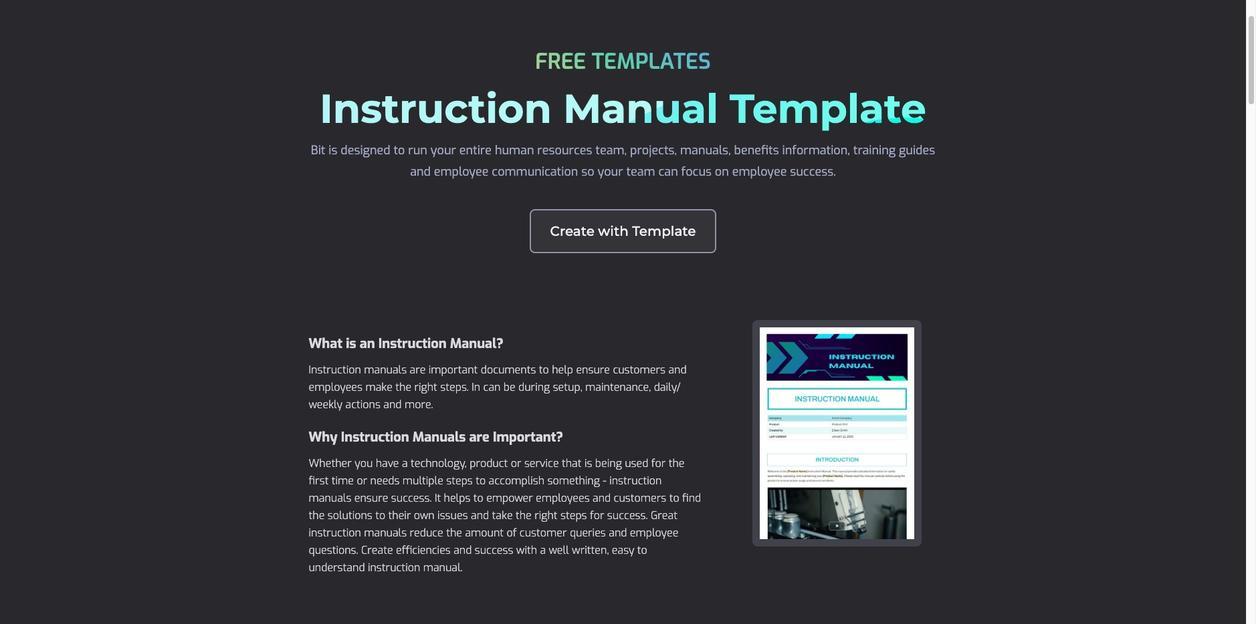 Task type: locate. For each thing, give the bounding box(es) containing it.
to
[[394, 142, 405, 159], [539, 363, 549, 377], [476, 474, 486, 488], [473, 492, 484, 506], [669, 492, 679, 506], [375, 509, 385, 523], [637, 544, 647, 558]]

daily/
[[654, 381, 681, 395]]

0 horizontal spatial or
[[357, 474, 367, 488]]

0 horizontal spatial are
[[410, 363, 426, 377]]

0 vertical spatial can
[[659, 164, 678, 180]]

template for instruction manual template
[[730, 84, 927, 133]]

customers up maintenance,
[[613, 363, 666, 377]]

the left solutions at left
[[309, 509, 325, 523]]

0 horizontal spatial with
[[516, 544, 537, 558]]

0 vertical spatial customers
[[613, 363, 666, 377]]

0 vertical spatial are
[[410, 363, 426, 377]]

steps
[[446, 474, 473, 488], [561, 509, 587, 523]]

0 vertical spatial steps
[[446, 474, 473, 488]]

template
[[730, 84, 927, 133], [632, 223, 696, 239]]

1 vertical spatial ensure
[[354, 492, 388, 506]]

are up product
[[469, 429, 490, 447]]

create
[[550, 223, 595, 239], [361, 544, 393, 558]]

1 vertical spatial steps
[[561, 509, 587, 523]]

is left an
[[346, 335, 356, 353]]

so
[[581, 164, 594, 180]]

to left find at bottom right
[[669, 492, 679, 506]]

run
[[408, 142, 427, 159]]

1 vertical spatial template
[[632, 223, 696, 239]]

0 vertical spatial for
[[651, 457, 666, 471]]

0 vertical spatial success.
[[790, 164, 836, 180]]

employees up weekly
[[309, 381, 363, 395]]

1 vertical spatial customers
[[614, 492, 666, 506]]

create down so
[[550, 223, 595, 239]]

your down "team,"
[[598, 164, 623, 180]]

instruction down used at the bottom of the page
[[610, 474, 662, 488]]

or
[[511, 457, 521, 471], [357, 474, 367, 488]]

2 horizontal spatial is
[[585, 457, 592, 471]]

manuals up make
[[364, 363, 407, 377]]

right inside the whether you have a technology, product or service that is being used for the first time or needs multiple steps to accomplish something - instruction manuals ensure success. it helps to empower employees and customers to find the solutions to their own issues and take the right steps for success. great instruction manuals reduce the amount of customer queries and employee questions. create efficiencies and success with a well written, easy to understand instruction manual.
[[535, 509, 558, 523]]

can down projects,
[[659, 164, 678, 180]]

ensure
[[576, 363, 610, 377], [354, 492, 388, 506]]

can right in
[[483, 381, 501, 395]]

or up the accomplish
[[511, 457, 521, 471]]

instruction manual template
[[320, 84, 927, 133]]

can inside bit is designed to run your entire human resources team, projects, manuals, benefits information, training guides and employee communication so your team can focus on employee success.
[[659, 164, 678, 180]]

more.
[[405, 398, 433, 412]]

1 vertical spatial is
[[346, 335, 356, 353]]

bit
[[311, 142, 325, 159]]

1 horizontal spatial success.
[[607, 509, 648, 523]]

ensure up maintenance,
[[576, 363, 610, 377]]

your right run
[[431, 142, 456, 159]]

customers inside the whether you have a technology, product or service that is being used for the first time or needs multiple steps to accomplish something - instruction manuals ensure success. it helps to empower employees and customers to find the solutions to their own issues and take the right steps for success. great instruction manuals reduce the amount of customer queries and employee questions. create efficiencies and success with a well written, easy to understand instruction manual.
[[614, 492, 666, 506]]

1 horizontal spatial for
[[651, 457, 666, 471]]

whether
[[309, 457, 352, 471]]

0 horizontal spatial template
[[632, 223, 696, 239]]

to inside instruction manuals are important documents to help ensure customers and employees make the right steps. in can be during setup, maintenance, daily/ weekly actions and more.
[[539, 363, 549, 377]]

employee down great
[[630, 526, 679, 541]]

for up queries
[[590, 509, 604, 523]]

0 vertical spatial right
[[414, 381, 437, 395]]

why instruction manuals are important?
[[309, 429, 563, 447]]

0 vertical spatial your
[[431, 142, 456, 159]]

is inside bit is designed to run your entire human resources team, projects, manuals, benefits information, training guides and employee communication so your team can focus on employee success.
[[329, 142, 338, 159]]

help
[[552, 363, 573, 377]]

steps up queries
[[561, 509, 587, 523]]

to left the help
[[539, 363, 549, 377]]

1 horizontal spatial can
[[659, 164, 678, 180]]

product
[[470, 457, 508, 471]]

1 vertical spatial a
[[540, 544, 546, 558]]

2 vertical spatial success.
[[607, 509, 648, 523]]

and down make
[[384, 398, 402, 412]]

manuals down their at the bottom left of page
[[364, 526, 407, 541]]

right up customer
[[535, 509, 558, 523]]

1 horizontal spatial a
[[540, 544, 546, 558]]

maintenance,
[[585, 381, 651, 395]]

or down you
[[357, 474, 367, 488]]

1 horizontal spatial employee
[[630, 526, 679, 541]]

for
[[651, 457, 666, 471], [590, 509, 604, 523]]

1 horizontal spatial are
[[469, 429, 490, 447]]

0 horizontal spatial right
[[414, 381, 437, 395]]

and up daily/ in the bottom right of the page
[[669, 363, 687, 377]]

instruction up run
[[320, 84, 552, 133]]

success. up the "easy"
[[607, 509, 648, 523]]

instruction down what
[[309, 363, 361, 377]]

right
[[414, 381, 437, 395], [535, 509, 558, 523]]

is for bit
[[329, 142, 338, 159]]

0 horizontal spatial ensure
[[354, 492, 388, 506]]

template up information, at right
[[730, 84, 927, 133]]

1 horizontal spatial or
[[511, 457, 521, 471]]

employees down something
[[536, 492, 590, 506]]

manual?
[[450, 335, 504, 353]]

the
[[396, 381, 411, 395], [669, 457, 685, 471], [309, 509, 325, 523], [516, 509, 532, 523], [446, 526, 462, 541]]

0 horizontal spatial is
[[329, 142, 338, 159]]

time
[[332, 474, 354, 488]]

ensure down needs
[[354, 492, 388, 506]]

0 horizontal spatial for
[[590, 509, 604, 523]]

the up the of
[[516, 509, 532, 523]]

customers
[[613, 363, 666, 377], [614, 492, 666, 506]]

is
[[329, 142, 338, 159], [346, 335, 356, 353], [585, 457, 592, 471]]

1 vertical spatial or
[[357, 474, 367, 488]]

and down run
[[410, 164, 431, 180]]

0 horizontal spatial employees
[[309, 381, 363, 395]]

0 horizontal spatial success.
[[391, 492, 432, 506]]

0 horizontal spatial a
[[402, 457, 408, 471]]

service
[[524, 457, 559, 471]]

with down the of
[[516, 544, 537, 558]]

2 horizontal spatial success.
[[790, 164, 836, 180]]

empower
[[486, 492, 533, 506]]

1 horizontal spatial employees
[[536, 492, 590, 506]]

something
[[548, 474, 600, 488]]

instruction down efficiencies
[[368, 561, 420, 575]]

designed
[[341, 142, 390, 159]]

1 vertical spatial with
[[516, 544, 537, 558]]

1 horizontal spatial instruction
[[368, 561, 420, 575]]

1 vertical spatial for
[[590, 509, 604, 523]]

to down product
[[476, 474, 486, 488]]

to right the "easy"
[[637, 544, 647, 558]]

is right bit
[[329, 142, 338, 159]]

important?
[[493, 429, 563, 447]]

1 vertical spatial create
[[361, 544, 393, 558]]

1 vertical spatial can
[[483, 381, 501, 395]]

with
[[598, 223, 629, 239], [516, 544, 537, 558]]

steps up "helps"
[[446, 474, 473, 488]]

1 horizontal spatial template
[[730, 84, 927, 133]]

needs
[[370, 474, 400, 488]]

1 horizontal spatial is
[[346, 335, 356, 353]]

employees
[[309, 381, 363, 395], [536, 492, 590, 506]]

multiple
[[403, 474, 443, 488]]

1 vertical spatial your
[[598, 164, 623, 180]]

template inside the create with template link
[[632, 223, 696, 239]]

1 horizontal spatial right
[[535, 509, 558, 523]]

1 vertical spatial employees
[[536, 492, 590, 506]]

employees inside the whether you have a technology, product or service that is being used for the first time or needs multiple steps to accomplish something - instruction manuals ensure success. it helps to empower employees and customers to find the solutions to their own issues and take the right steps for success. great instruction manuals reduce the amount of customer queries and employee questions. create efficiencies and success with a well written, easy to understand instruction manual.
[[536, 492, 590, 506]]

success
[[475, 544, 513, 558]]

0 vertical spatial create
[[550, 223, 595, 239]]

instruction up questions.
[[309, 526, 361, 541]]

during
[[519, 381, 550, 395]]

1 vertical spatial right
[[535, 509, 558, 523]]

a left well
[[540, 544, 546, 558]]

to left run
[[394, 142, 405, 159]]

manuals
[[364, 363, 407, 377], [309, 492, 352, 506], [364, 526, 407, 541]]

template down team on the top of page
[[632, 223, 696, 239]]

instruction
[[610, 474, 662, 488], [309, 526, 361, 541], [368, 561, 420, 575]]

0 horizontal spatial can
[[483, 381, 501, 395]]

steps.
[[440, 381, 469, 395]]

1 horizontal spatial ensure
[[576, 363, 610, 377]]

customers up great
[[614, 492, 666, 506]]

can
[[659, 164, 678, 180], [483, 381, 501, 395]]

employee down entire
[[434, 164, 489, 180]]

to right "helps"
[[473, 492, 484, 506]]

of
[[507, 526, 517, 541]]

with down team on the top of page
[[598, 223, 629, 239]]

create inside the whether you have a technology, product or service that is being used for the first time or needs multiple steps to accomplish something - instruction manuals ensure success. it helps to empower employees and customers to find the solutions to their own issues and take the right steps for success. great instruction manuals reduce the amount of customer queries and employee questions. create efficiencies and success with a well written, easy to understand instruction manual.
[[361, 544, 393, 558]]

right up more.
[[414, 381, 437, 395]]

employee down the benefits
[[732, 164, 787, 180]]

for right used at the bottom of the page
[[651, 457, 666, 471]]

is for what
[[346, 335, 356, 353]]

is inside the whether you have a technology, product or service that is being used for the first time or needs multiple steps to accomplish something - instruction manuals ensure success. it helps to empower employees and customers to find the solutions to their own issues and take the right steps for success. great instruction manuals reduce the amount of customer queries and employee questions. create efficiencies and success with a well written, easy to understand instruction manual.
[[585, 457, 592, 471]]

is right that
[[585, 457, 592, 471]]

0 vertical spatial template
[[730, 84, 927, 133]]

0 vertical spatial manuals
[[364, 363, 407, 377]]

1 horizontal spatial create
[[550, 223, 595, 239]]

training
[[853, 142, 896, 159]]

0 horizontal spatial create
[[361, 544, 393, 558]]

0 vertical spatial is
[[329, 142, 338, 159]]

employees inside instruction manuals are important documents to help ensure customers and employees make the right steps. in can be during setup, maintenance, daily/ weekly actions and more.
[[309, 381, 363, 395]]

1 horizontal spatial with
[[598, 223, 629, 239]]

2 horizontal spatial employee
[[732, 164, 787, 180]]

and
[[410, 164, 431, 180], [669, 363, 687, 377], [384, 398, 402, 412], [593, 492, 611, 506], [471, 509, 489, 523], [609, 526, 627, 541], [454, 544, 472, 558]]

important
[[429, 363, 478, 377]]

2 vertical spatial is
[[585, 457, 592, 471]]

template for create with template
[[632, 223, 696, 239]]

manual.
[[423, 561, 463, 575]]

are down what is an instruction manual?
[[410, 363, 426, 377]]

create with template
[[550, 223, 696, 239]]

manuals
[[413, 429, 466, 447]]

0 vertical spatial with
[[598, 223, 629, 239]]

templates
[[592, 47, 711, 76]]

understand
[[309, 561, 365, 575]]

2 horizontal spatial instruction
[[610, 474, 662, 488]]

the up more.
[[396, 381, 411, 395]]

0 vertical spatial employees
[[309, 381, 363, 395]]

0 vertical spatial instruction
[[610, 474, 662, 488]]

0 horizontal spatial instruction
[[309, 526, 361, 541]]

ensure inside the whether you have a technology, product or service that is being used for the first time or needs multiple steps to accomplish something - instruction manuals ensure success. it helps to empower employees and customers to find the solutions to their own issues and take the right steps for success. great instruction manuals reduce the amount of customer queries and employee questions. create efficiencies and success with a well written, easy to understand instruction manual.
[[354, 492, 388, 506]]

success. down multiple
[[391, 492, 432, 506]]

are
[[410, 363, 426, 377], [469, 429, 490, 447]]

a right have
[[402, 457, 408, 471]]

success. down information, at right
[[790, 164, 836, 180]]

create down their at the bottom left of page
[[361, 544, 393, 558]]

success.
[[790, 164, 836, 180], [391, 492, 432, 506], [607, 509, 648, 523]]

0 vertical spatial ensure
[[576, 363, 610, 377]]

be
[[504, 381, 516, 395]]

setup,
[[553, 381, 582, 395]]

questions.
[[309, 544, 358, 558]]

0 horizontal spatial steps
[[446, 474, 473, 488]]

manuals down the first
[[309, 492, 352, 506]]

make
[[366, 381, 393, 395]]

manuals,
[[680, 142, 731, 159]]



Task type: describe. For each thing, give the bounding box(es) containing it.
being
[[595, 457, 622, 471]]

focus
[[681, 164, 712, 180]]

why
[[309, 429, 338, 447]]

helps
[[444, 492, 471, 506]]

you
[[355, 457, 373, 471]]

communication
[[492, 164, 578, 180]]

an
[[360, 335, 375, 353]]

1 horizontal spatial your
[[598, 164, 623, 180]]

take
[[492, 509, 513, 523]]

to inside bit is designed to run your entire human resources team, projects, manuals, benefits information, training guides and employee communication so your team can focus on employee success.
[[394, 142, 405, 159]]

to left their at the bottom left of page
[[375, 509, 385, 523]]

0 horizontal spatial your
[[431, 142, 456, 159]]

and up manual.
[[454, 544, 472, 558]]

instruction up you
[[341, 429, 409, 447]]

1 vertical spatial success.
[[391, 492, 432, 506]]

manuals inside instruction manuals are important documents to help ensure customers and employees make the right steps. in can be during setup, maintenance, daily/ weekly actions and more.
[[364, 363, 407, 377]]

easy
[[612, 544, 634, 558]]

issues
[[438, 509, 468, 523]]

0 vertical spatial a
[[402, 457, 408, 471]]

great
[[651, 509, 678, 523]]

customers inside instruction manuals are important documents to help ensure customers and employees make the right steps. in can be during setup, maintenance, daily/ weekly actions and more.
[[613, 363, 666, 377]]

amount
[[465, 526, 504, 541]]

in
[[472, 381, 480, 395]]

efficiencies
[[396, 544, 451, 558]]

human
[[495, 142, 534, 159]]

what
[[309, 335, 343, 353]]

instruction manual template image
[[753, 320, 922, 547]]

actions
[[346, 398, 381, 412]]

and up the amount
[[471, 509, 489, 523]]

accomplish
[[489, 474, 545, 488]]

team,
[[596, 142, 627, 159]]

solutions
[[328, 509, 372, 523]]

1 vertical spatial manuals
[[309, 492, 352, 506]]

entire
[[459, 142, 492, 159]]

the down "issues"
[[446, 526, 462, 541]]

right inside instruction manuals are important documents to help ensure customers and employees make the right steps. in can be during setup, maintenance, daily/ weekly actions and more.
[[414, 381, 437, 395]]

1 vertical spatial are
[[469, 429, 490, 447]]

success. inside bit is designed to run your entire human resources team, projects, manuals, benefits information, training guides and employee communication so your team can focus on employee success.
[[790, 164, 836, 180]]

reduce
[[410, 526, 443, 541]]

0 vertical spatial or
[[511, 457, 521, 471]]

manual
[[563, 84, 718, 133]]

whether you have a technology, product or service that is being used for the first time or needs multiple steps to accomplish something - instruction manuals ensure success. it helps to empower employees and customers to find the solutions to their own issues and take the right steps for success. great instruction manuals reduce the amount of customer queries and employee questions. create efficiencies and success with a well written, easy to understand instruction manual.
[[309, 457, 701, 575]]

2 vertical spatial manuals
[[364, 526, 407, 541]]

1 vertical spatial instruction
[[309, 526, 361, 541]]

technology,
[[411, 457, 467, 471]]

queries
[[570, 526, 606, 541]]

the up find at bottom right
[[669, 457, 685, 471]]

their
[[388, 509, 411, 523]]

can inside instruction manuals are important documents to help ensure customers and employees make the right steps. in can be during setup, maintenance, daily/ weekly actions and more.
[[483, 381, 501, 395]]

that
[[562, 457, 582, 471]]

information,
[[782, 142, 850, 159]]

first
[[309, 474, 329, 488]]

well
[[549, 544, 569, 558]]

it
[[435, 492, 441, 506]]

benefits
[[734, 142, 779, 159]]

0 horizontal spatial employee
[[434, 164, 489, 180]]

with inside the whether you have a technology, product or service that is being used for the first time or needs multiple steps to accomplish something - instruction manuals ensure success. it helps to empower employees and customers to find the solutions to their own issues and take the right steps for success. great instruction manuals reduce the amount of customer queries and employee questions. create efficiencies and success with a well written, easy to understand instruction manual.
[[516, 544, 537, 558]]

2 vertical spatial instruction
[[368, 561, 420, 575]]

instruction inside instruction manuals are important documents to help ensure customers and employees make the right steps. in can be during setup, maintenance, daily/ weekly actions and more.
[[309, 363, 361, 377]]

and up the "easy"
[[609, 526, 627, 541]]

guides
[[899, 142, 935, 159]]

free templates
[[535, 47, 711, 76]]

1 horizontal spatial steps
[[561, 509, 587, 523]]

written,
[[572, 544, 609, 558]]

own
[[414, 509, 435, 523]]

instruction manuals are important documents to help ensure customers and employees make the right steps. in can be during setup, maintenance, daily/ weekly actions and more.
[[309, 363, 687, 412]]

are inside instruction manuals are important documents to help ensure customers and employees make the right steps. in can be during setup, maintenance, daily/ weekly actions and more.
[[410, 363, 426, 377]]

and down -
[[593, 492, 611, 506]]

resources
[[537, 142, 592, 159]]

bit is designed to run your entire human resources team, projects, manuals, benefits information, training guides and employee communication so your team can focus on employee success.
[[311, 142, 935, 180]]

create with template link
[[530, 209, 716, 254]]

-
[[603, 474, 607, 488]]

ensure inside instruction manuals are important documents to help ensure customers and employees make the right steps. in can be during setup, maintenance, daily/ weekly actions and more.
[[576, 363, 610, 377]]

weekly
[[309, 398, 343, 412]]

used
[[625, 457, 649, 471]]

on
[[715, 164, 729, 180]]

team
[[626, 164, 655, 180]]

and inside bit is designed to run your entire human resources team, projects, manuals, benefits information, training guides and employee communication so your team can focus on employee success.
[[410, 164, 431, 180]]

employee inside the whether you have a technology, product or service that is being used for the first time or needs multiple steps to accomplish something - instruction manuals ensure success. it helps to empower employees and customers to find the solutions to their own issues and take the right steps for success. great instruction manuals reduce the amount of customer queries and employee questions. create efficiencies and success with a well written, easy to understand instruction manual.
[[630, 526, 679, 541]]

projects,
[[630, 142, 677, 159]]

have
[[376, 457, 399, 471]]

instruction right an
[[378, 335, 447, 353]]

customer
[[520, 526, 567, 541]]

the inside instruction manuals are important documents to help ensure customers and employees make the right steps. in can be during setup, maintenance, daily/ weekly actions and more.
[[396, 381, 411, 395]]

documents
[[481, 363, 536, 377]]

free
[[535, 47, 586, 76]]

find
[[682, 492, 701, 506]]

what is an instruction manual?
[[309, 335, 504, 353]]



Task type: vqa. For each thing, say whether or not it's contained in the screenshot.
is within Whether you have a technology, product or service that is being used for the first time or needs multiple steps to accomplish something - instruction manuals ensure success. It helps to empower employees and customers to find the solutions to their own issues and take the right steps for success. Great instruction manuals reduce the amount of customer queries and employee questions. Create efficiencies and success with a well written, easy to understand instruction manual.
yes



